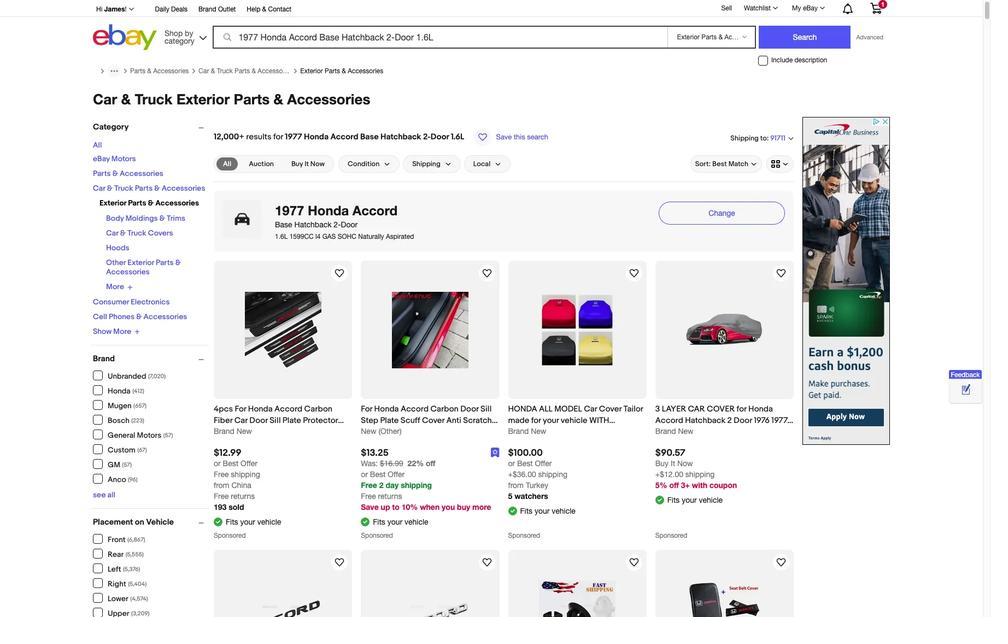Task type: describe. For each thing, give the bounding box(es) containing it.
for honda accord carbon door sill step plate scuff cover anti scratch protector
[[361, 404, 492, 438]]

search
[[527, 133, 549, 141]]

193
[[214, 503, 227, 512]]

cover inside 'honda all model car cover tailor made for your vehicle with logo,indoor'
[[599, 404, 622, 415]]

motors for ebay
[[111, 154, 136, 164]]

(412)
[[132, 388, 144, 395]]

(3,209)
[[130, 610, 150, 617]]

on
[[135, 517, 144, 528]]

to inside was: $16.99 22% off or best offer free 2 day shipping free returns save up to 10% when you buy more
[[392, 503, 400, 512]]

brand new for $100.00
[[508, 427, 547, 436]]

your inside 'honda all model car cover tailor made for your vehicle with logo,indoor'
[[543, 416, 559, 426]]

lower
[[108, 594, 129, 604]]

general motors (57)
[[108, 431, 173, 440]]

sticker
[[238, 427, 264, 438]]

3 layer car cover for honda accord hatchback 2 door 1976 1977- 1987 1988 1989 heading
[[656, 404, 794, 438]]

0 vertical spatial 2-
[[423, 132, 431, 142]]

covers
[[148, 229, 173, 238]]

ebay motors parts & accessories car & truck parts & accessories
[[93, 154, 205, 193]]

1976
[[754, 416, 770, 426]]

1977 honda accord base hatchback 2-door 1.6l 1599cc l4 gas sohc naturally aspirated
[[275, 203, 414, 241]]

accord inside for honda accord carbon door sill step plate scuff cover anti scratch protector
[[401, 404, 429, 415]]

accessories inside 'body moldings & trims car & truck covers hoods other exterior parts & accessories'
[[106, 267, 150, 277]]

watch 3 pcs car hood support prop rod holder clip for honda accord odyssey prelude new image
[[628, 556, 641, 569]]

honda 2018-2021 accord sport gloss black logo nameplate emblem image
[[245, 581, 321, 618]]

car inside 'honda all model car cover tailor made for your vehicle with logo,indoor'
[[584, 404, 598, 415]]

4pcs for honda accord carbon fiber car door sill plate protector cover sticker image
[[245, 292, 321, 368]]

left
[[108, 565, 121, 574]]

step
[[361, 416, 379, 426]]

now inside $90.57 buy it now +$12.00 shipping 5% off 3+ with coupon
[[678, 460, 693, 468]]

l4
[[316, 233, 321, 241]]

door inside 3 layer car cover for honda accord hatchback 2 door 1976 1977- 1987 1988 1989
[[734, 416, 753, 426]]

door inside 4pcs for honda accord carbon fiber car door sill plate protector cover sticker
[[250, 416, 268, 426]]

hatchback inside 1977 honda accord base hatchback 2-door 1.6l 1599cc l4 gas sohc naturally aspirated
[[295, 220, 332, 229]]

best inside $100.00 or best offer +$36.00 shipping from turkey 5 watchers
[[517, 460, 533, 468]]

hi
[[96, 5, 102, 13]]

accord inside 3 layer car cover for honda accord hatchback 2 door 1976 1977- 1987 1988 1989
[[656, 416, 684, 426]]

include
[[772, 56, 793, 64]]

0 vertical spatial exterior parts & accessories
[[300, 67, 384, 75]]

91711
[[771, 134, 786, 143]]

22%
[[408, 459, 424, 468]]

0 vertical spatial parts & accessories link
[[130, 67, 189, 75]]

$100.00
[[508, 448, 543, 459]]

see all
[[93, 491, 115, 500]]

brand new for $90.57
[[656, 427, 694, 436]]

my
[[793, 4, 802, 12]]

motors for general
[[137, 431, 162, 440]]

0 horizontal spatial it
[[305, 160, 309, 168]]

:
[[767, 134, 769, 143]]

watch for new honda racing car center console armrest cushion mat pad cover combo set image
[[775, 556, 788, 569]]

your down up
[[388, 518, 403, 527]]

0 horizontal spatial for
[[273, 132, 283, 142]]

4pcs for honda accord carbon fiber car door sill plate protector cover sticker link
[[214, 404, 352, 438]]

offer for $12.99
[[241, 460, 258, 468]]

carbon inside 4pcs for honda accord carbon fiber car door sill plate protector cover sticker
[[304, 404, 333, 415]]

brand button
[[93, 354, 209, 364]]

(6,867)
[[127, 536, 145, 543]]

logo,indoor
[[508, 427, 558, 438]]

1977 honda accord main content
[[209, 117, 799, 618]]

vehicle inside 'honda all model car cover tailor made for your vehicle with logo,indoor'
[[561, 416, 588, 426]]

when
[[420, 503, 440, 512]]

best inside was: $16.99 22% off or best offer free 2 day shipping free returns save up to 10% when you buy more
[[370, 471, 386, 479]]

see all button
[[93, 491, 115, 500]]

fits your vehicle down sold
[[226, 518, 281, 527]]

fits down watchers
[[520, 507, 533, 516]]

returns inside was: $16.99 22% off or best offer free 2 day shipping free returns save up to 10% when you buy more
[[378, 492, 402, 501]]

2 for free
[[379, 481, 384, 490]]

brand down show
[[93, 354, 115, 364]]

car up car & truck exterior parts & accessories
[[199, 67, 209, 75]]

watch 4pcs for honda accord carbon fiber car door sill plate protector cover sticker image
[[333, 267, 346, 280]]

(4,574)
[[130, 595, 148, 602]]

3
[[656, 404, 660, 415]]

help
[[247, 5, 260, 13]]

for inside 'honda all model car cover tailor made for your vehicle with logo,indoor'
[[531, 416, 541, 426]]

honda all model car cover tailor made for your vehicle with logo,indoor
[[508, 404, 643, 438]]

+$12.00
[[656, 471, 684, 479]]

description
[[795, 56, 828, 64]]

brand new for $12.99
[[214, 427, 252, 436]]

shipping for shipping
[[413, 160, 441, 168]]

sell link
[[717, 4, 737, 12]]

accessories inside consumer electronics cell phones & accessories
[[144, 312, 187, 321]]

(5,376)
[[123, 566, 140, 573]]

All selected text field
[[223, 159, 231, 169]]

3 layer car cover for honda accord hatchback 2 door 1976 1977- 1987 1988 1989 link
[[656, 404, 794, 438]]

for inside for honda accord carbon door sill step plate scuff cover anti scratch protector
[[361, 404, 373, 415]]

category
[[93, 122, 129, 132]]

unbranded
[[108, 372, 146, 381]]

& inside consumer electronics cell phones & accessories
[[136, 312, 142, 321]]

off inside was: $16.99 22% off or best offer free 2 day shipping free returns save up to 10% when you buy more
[[426, 459, 436, 468]]

ebay motors link
[[93, 154, 136, 164]]

other
[[106, 258, 126, 267]]

results
[[246, 132, 272, 142]]

sill inside for honda accord carbon door sill step plate scuff cover anti scratch protector
[[481, 404, 492, 415]]

watch 03-07 honda accord touring luggage trunk lid logo badge nameplate emblem sport image
[[480, 556, 494, 569]]

more inside button
[[113, 327, 131, 336]]

(67)
[[137, 447, 147, 454]]

& inside account navigation
[[262, 5, 266, 13]]

honda inside 3 layer car cover for honda accord hatchback 2 door 1976 1977- 1987 1988 1989
[[749, 404, 773, 415]]

door up shipping dropdown button
[[431, 132, 449, 142]]

sort: best match
[[696, 160, 749, 168]]

gm
[[108, 460, 120, 470]]

shipping for $12.99
[[231, 471, 260, 479]]

aspirated
[[386, 233, 414, 241]]

scratch
[[463, 416, 492, 426]]

truck up 'category' dropdown button
[[135, 91, 173, 108]]

watch honda all model car cover tailor made for your vehicle with logo,indoor image
[[628, 267, 641, 280]]

my ebay
[[793, 4, 818, 12]]

include description
[[772, 56, 828, 64]]

lower (4,574)
[[108, 594, 148, 604]]

with
[[590, 416, 610, 426]]

base inside 1977 honda accord base hatchback 2-door 1.6l 1599cc l4 gas sohc naturally aspirated
[[275, 220, 292, 229]]

mugen
[[108, 401, 132, 410]]

plate inside 4pcs for honda accord carbon fiber car door sill plate protector cover sticker
[[283, 416, 301, 426]]

honda up buy it now
[[304, 132, 329, 142]]

honda all model car cover tailor made for your vehicle with logo,indoor link
[[508, 404, 647, 438]]

was:
[[361, 460, 378, 468]]

it inside $90.57 buy it now +$12.00 shipping 5% off 3+ with coupon
[[671, 460, 676, 468]]

anco
[[108, 475, 126, 484]]

3 layer car cover for honda accord hatchback 2 door 1976 1977-1987 1988 1989 image
[[687, 305, 763, 356]]

car & truck exterior parts & accessories
[[93, 91, 371, 108]]

cover inside for honda accord carbon door sill step plate scuff cover anti scratch protector
[[422, 416, 445, 426]]

your down sold
[[240, 518, 255, 527]]

protector inside for honda accord carbon door sill step plate scuff cover anti scratch protector
[[361, 427, 396, 438]]

honda inside 1977 honda accord base hatchback 2-door 1.6l 1599cc l4 gas sohc naturally aspirated
[[308, 203, 349, 218]]

placement on vehicle
[[93, 517, 174, 528]]

brand inside account navigation
[[199, 5, 216, 13]]

outlet
[[218, 5, 236, 13]]

(57) inside "gm (57)"
[[122, 461, 132, 468]]

model
[[555, 404, 582, 415]]

1 vertical spatial car & truck parts & accessories link
[[93, 184, 205, 193]]

10%
[[402, 503, 418, 512]]

truck inside the ebay motors parts & accessories car & truck parts & accessories
[[114, 184, 133, 193]]

2 new from the left
[[361, 427, 377, 436]]

fits down up
[[373, 518, 385, 527]]

more inside button
[[106, 282, 124, 292]]

best inside $12.99 or best offer free shipping from china free returns 193 sold
[[223, 460, 239, 468]]

daily
[[155, 5, 169, 13]]

all
[[107, 491, 115, 500]]

1 horizontal spatial base
[[360, 132, 379, 142]]

honda
[[508, 404, 538, 415]]

fits down sold
[[226, 518, 238, 527]]

watch 3 layer car cover for honda accord hatchback 2 door 1976 1977-1987 1988 1989 image
[[775, 267, 788, 280]]

james
[[104, 5, 125, 13]]

trims
[[167, 214, 185, 223]]

my ebay link
[[787, 2, 830, 15]]

protector inside 4pcs for honda accord carbon fiber car door sill plate protector cover sticker
[[303, 416, 338, 426]]

or for $12.99
[[214, 460, 221, 468]]

(96)
[[128, 476, 138, 483]]

0 horizontal spatial all link
[[93, 141, 102, 150]]

2- inside 1977 honda accord base hatchback 2-door 1.6l 1599cc l4 gas sohc naturally aspirated
[[334, 220, 341, 229]]

0 vertical spatial car & truck parts & accessories link
[[199, 67, 293, 75]]

hi james !
[[96, 5, 127, 13]]

right
[[108, 579, 126, 589]]

shipping for shipping to : 91711
[[731, 134, 759, 143]]

sold
[[229, 503, 244, 512]]

honda all model car cover tailor made for your vehicle with logo,indoor heading
[[508, 404, 643, 438]]

for honda accord carbon door sill step plate scuff cover anti scratch protector link
[[361, 404, 500, 438]]

3 pcs car hood support prop rod holder clip for honda accord odyssey prelude new image
[[539, 581, 616, 618]]

for inside 3 layer car cover for honda accord hatchback 2 door 1976 1977- 1987 1988 1989
[[737, 404, 747, 415]]

door inside for honda accord carbon door sill step plate scuff cover anti scratch protector
[[461, 404, 479, 415]]

truck up car & truck exterior parts & accessories
[[217, 67, 233, 75]]

or for $100.00
[[508, 460, 515, 468]]

watchers
[[515, 492, 549, 501]]

0 horizontal spatial all
[[93, 141, 102, 150]]

buy inside buy it now link
[[291, 160, 303, 168]]

accord inside 1977 honda accord base hatchback 2-door 1.6l 1599cc l4 gas sohc naturally aspirated
[[353, 203, 398, 218]]

shipping inside was: $16.99 22% off or best offer free 2 day shipping free returns save up to 10% when you buy more
[[401, 481, 432, 490]]

condition button
[[339, 155, 400, 173]]

deals
[[171, 5, 188, 13]]

daily deals
[[155, 5, 188, 13]]

advertisement region
[[803, 117, 890, 445]]

vehicle down "10%"
[[405, 518, 429, 527]]

advanced link
[[851, 26, 889, 48]]

turkey
[[526, 482, 549, 490]]

$90.57 buy it now +$12.00 shipping 5% off 3+ with coupon
[[656, 448, 737, 490]]

honda up mugen
[[108, 386, 131, 396]]



Task type: vqa. For each thing, say whether or not it's contained in the screenshot.


Task type: locate. For each thing, give the bounding box(es) containing it.
best inside dropdown button
[[713, 160, 727, 168]]

honda up gas
[[308, 203, 349, 218]]

from inside $12.99 or best offer free shipping from china free returns 193 sold
[[214, 482, 229, 490]]

0 horizontal spatial save
[[361, 503, 379, 512]]

0 vertical spatial hatchback
[[381, 132, 421, 142]]

1 horizontal spatial protector
[[361, 427, 396, 438]]

consumer electronics cell phones & accessories
[[93, 297, 187, 321]]

front
[[108, 535, 126, 544]]

new up $12.99
[[237, 427, 252, 436]]

save inside was: $16.99 22% off or best offer free 2 day shipping free returns save up to 10% when you buy more
[[361, 503, 379, 512]]

new (other)
[[361, 427, 402, 436]]

1
[[882, 1, 885, 8]]

2 vertical spatial for
[[531, 416, 541, 426]]

0 horizontal spatial carbon
[[304, 404, 333, 415]]

motors inside the ebay motors parts & accessories car & truck parts & accessories
[[111, 154, 136, 164]]

free
[[214, 471, 229, 479], [361, 481, 377, 490], [214, 492, 229, 501], [361, 492, 376, 501]]

for inside 4pcs for honda accord carbon fiber car door sill plate protector cover sticker
[[235, 404, 246, 415]]

brand left the outlet
[[199, 5, 216, 13]]

accord
[[331, 132, 359, 142], [353, 203, 398, 218], [275, 404, 303, 415], [401, 404, 429, 415], [656, 416, 684, 426]]

2 left day
[[379, 481, 384, 490]]

0 horizontal spatial 1.6l
[[275, 233, 288, 241]]

door up the sticker
[[250, 416, 268, 426]]

for honda accord carbon door sill step plate scuff cover anti scratch protector heading
[[361, 404, 498, 438]]

now down 12,000 + results for 1977 honda accord base hatchback 2-door 1.6l
[[311, 160, 325, 168]]

car & truck parts & accessories link
[[199, 67, 293, 75], [93, 184, 205, 193]]

brand down fiber
[[214, 427, 235, 436]]

honda up the sticker
[[248, 404, 273, 415]]

base up 1599cc at the left of page
[[275, 220, 292, 229]]

car up 'with'
[[584, 404, 598, 415]]

1 horizontal spatial hatchback
[[381, 132, 421, 142]]

2 returns from the left
[[378, 492, 402, 501]]

1 vertical spatial for
[[737, 404, 747, 415]]

change
[[709, 209, 736, 218]]

1 horizontal spatial returns
[[378, 492, 402, 501]]

5
[[508, 492, 513, 501]]

1.6l left 1599cc at the left of page
[[275, 233, 288, 241]]

door left 1976
[[734, 416, 753, 426]]

all link up ebay motors link
[[93, 141, 102, 150]]

1977 up buy it now
[[285, 132, 302, 142]]

2 horizontal spatial or
[[508, 460, 515, 468]]

brand new down the layer
[[656, 427, 694, 436]]

daily deals link
[[155, 4, 188, 16]]

Search for anything text field
[[214, 27, 666, 48]]

1977 inside 1977 honda accord base hatchback 2-door 1.6l 1599cc l4 gas sohc naturally aspirated
[[275, 203, 304, 218]]

brand new down fiber
[[214, 427, 252, 436]]

or inside was: $16.99 22% off or best offer free 2 day shipping free returns save up to 10% when you buy more
[[361, 471, 368, 479]]

base up condition dropdown button
[[360, 132, 379, 142]]

hatchback up l4
[[295, 220, 332, 229]]

2 from from the left
[[508, 482, 524, 490]]

accord inside 4pcs for honda accord carbon fiber car door sill plate protector cover sticker
[[275, 404, 303, 415]]

0 horizontal spatial motors
[[111, 154, 136, 164]]

car & truck parts & accessories
[[199, 67, 293, 75]]

carbon
[[304, 404, 333, 415], [431, 404, 459, 415]]

1 vertical spatial 2
[[379, 481, 384, 490]]

3 new from the left
[[531, 427, 547, 436]]

truck down ebay motors link
[[114, 184, 133, 193]]

all link down 12,000
[[217, 158, 238, 171]]

0 horizontal spatial buy
[[291, 160, 303, 168]]

shipping inside $90.57 buy it now +$12.00 shipping 5% off 3+ with coupon
[[686, 471, 715, 479]]

none text field inside 1977 honda accord main content
[[361, 460, 404, 468]]

shipping inside $12.99 or best offer free shipping from china free returns 193 sold
[[231, 471, 260, 479]]

car
[[199, 67, 209, 75], [93, 91, 117, 108], [93, 184, 105, 193], [106, 229, 118, 238], [584, 404, 598, 415], [234, 416, 248, 426]]

1 vertical spatial base
[[275, 220, 292, 229]]

carbon inside for honda accord carbon door sill step plate scuff cover anti scratch protector
[[431, 404, 459, 415]]

(3,209) link
[[93, 608, 150, 618]]

all inside 1977 honda accord main content
[[223, 160, 231, 168]]

ebay inside account navigation
[[803, 4, 818, 12]]

cover left 'anti'
[[422, 416, 445, 426]]

offer inside was: $16.99 22% off or best offer free 2 day shipping free returns save up to 10% when you buy more
[[388, 471, 405, 479]]

for new honda racing car center console armrest cushion mat pad cover combo set image
[[687, 581, 763, 618]]

shipping inside the 'shipping to : 91711'
[[731, 134, 759, 143]]

1 vertical spatial it
[[671, 460, 676, 468]]

or inside $12.99 or best offer free shipping from china free returns 193 sold
[[214, 460, 221, 468]]

show
[[93, 327, 112, 336]]

0 horizontal spatial to
[[392, 503, 400, 512]]

to inside the 'shipping to : 91711'
[[761, 134, 767, 143]]

1 horizontal spatial exterior parts & accessories
[[300, 67, 384, 75]]

sort: best match button
[[691, 155, 762, 173]]

0 horizontal spatial or
[[214, 460, 221, 468]]

it
[[305, 160, 309, 168], [671, 460, 676, 468]]

from inside $100.00 or best offer +$36.00 shipping from turkey 5 watchers
[[508, 482, 524, 490]]

honda up 1976
[[749, 404, 773, 415]]

for honda accord carbon door sill step plate scuff cover anti scratch protector image
[[392, 292, 469, 368]]

or up +$36.00
[[508, 460, 515, 468]]

0 horizontal spatial base
[[275, 220, 292, 229]]

front (6,867)
[[108, 535, 145, 544]]

1 horizontal spatial shipping
[[731, 134, 759, 143]]

change button
[[659, 202, 785, 225]]

2- up gas
[[334, 220, 341, 229]]

it down $90.57
[[671, 460, 676, 468]]

0 horizontal spatial from
[[214, 482, 229, 490]]

your down 3+
[[682, 496, 697, 505]]

1 returns from the left
[[231, 492, 255, 501]]

1 horizontal spatial or
[[361, 471, 368, 479]]

cell
[[93, 312, 107, 321]]

1 horizontal spatial (57)
[[163, 432, 173, 439]]

fits your vehicle down with
[[668, 496, 723, 505]]

car inside 4pcs for honda accord carbon fiber car door sill plate protector cover sticker
[[234, 416, 248, 426]]

new right 1987
[[678, 427, 694, 436]]

left (5,376)
[[108, 565, 140, 574]]

0 vertical spatial it
[[305, 160, 309, 168]]

2 vertical spatial cover
[[214, 427, 236, 438]]

by
[[185, 29, 193, 37]]

more
[[473, 503, 491, 512]]

show more
[[93, 327, 131, 336]]

base
[[360, 132, 379, 142], [275, 220, 292, 229]]

match
[[729, 160, 749, 168]]

1989
[[693, 427, 710, 438]]

truck inside 'body moldings & trims car & truck covers hoods other exterior parts & accessories'
[[127, 229, 146, 238]]

1987
[[656, 427, 672, 438]]

0 vertical spatial sill
[[481, 404, 492, 415]]

$100.00 or best offer +$36.00 shipping from turkey 5 watchers
[[508, 448, 568, 501]]

2- up shipping dropdown button
[[423, 132, 431, 142]]

1 horizontal spatial 1.6l
[[451, 132, 465, 142]]

0 horizontal spatial 2-
[[334, 220, 341, 229]]

honda up step
[[374, 404, 399, 415]]

mugen (657)
[[108, 401, 147, 410]]

0 vertical spatial all
[[93, 141, 102, 150]]

from for $100.00
[[508, 482, 524, 490]]

sill right fiber
[[270, 416, 281, 426]]

door up scratch
[[461, 404, 479, 415]]

2 plate from the left
[[380, 416, 399, 426]]

car & truck parts & accessories link up body moldings & trims link
[[93, 184, 205, 193]]

1 vertical spatial exterior parts & accessories
[[100, 199, 199, 208]]

shipping to : 91711
[[731, 134, 786, 143]]

ebay inside the ebay motors parts & accessories car & truck parts & accessories
[[93, 154, 110, 164]]

1.6l up shipping dropdown button
[[451, 132, 465, 142]]

new for $90.57
[[678, 427, 694, 436]]

moldings
[[126, 214, 158, 223]]

shipping down 22%
[[401, 481, 432, 490]]

0 horizontal spatial hatchback
[[295, 220, 332, 229]]

local
[[474, 160, 491, 168]]

1 vertical spatial 1.6l
[[275, 233, 288, 241]]

1 vertical spatial off
[[670, 481, 679, 490]]

plate inside for honda accord carbon door sill step plate scuff cover anti scratch protector
[[380, 416, 399, 426]]

1 horizontal spatial offer
[[388, 471, 405, 479]]

+$36.00
[[508, 471, 536, 479]]

1 vertical spatial to
[[392, 503, 400, 512]]

2 for from the left
[[361, 404, 373, 415]]

1 horizontal spatial 2
[[728, 416, 732, 426]]

car up category on the top left of the page
[[93, 91, 117, 108]]

rear
[[108, 550, 124, 559]]

cover inside 4pcs for honda accord carbon fiber car door sill plate protector cover sticker
[[214, 427, 236, 438]]

returns down day
[[378, 492, 402, 501]]

to right up
[[392, 503, 400, 512]]

2 horizontal spatial cover
[[599, 404, 622, 415]]

2 inside was: $16.99 22% off or best offer free 2 day shipping free returns save up to 10% when you buy more
[[379, 481, 384, 490]]

custom (67)
[[108, 445, 147, 455]]

new down step
[[361, 427, 377, 436]]

2 carbon from the left
[[431, 404, 459, 415]]

offer down $100.00
[[535, 460, 552, 468]]

motors down category on the top left of the page
[[111, 154, 136, 164]]

3 brand new from the left
[[656, 427, 694, 436]]

1 horizontal spatial to
[[761, 134, 767, 143]]

car inside the ebay motors parts & accessories car & truck parts & accessories
[[93, 184, 105, 193]]

all up ebay motors link
[[93, 141, 102, 150]]

car & truck covers link
[[106, 229, 173, 238]]

door up sohc
[[341, 220, 358, 229]]

0 vertical spatial 2
[[728, 416, 732, 426]]

1 horizontal spatial cover
[[422, 416, 445, 426]]

brand for $100.00
[[508, 427, 529, 436]]

brand for $12.99
[[214, 427, 235, 436]]

0 vertical spatial to
[[761, 134, 767, 143]]

hatchback up 1989
[[685, 416, 726, 426]]

off right 22%
[[426, 459, 436, 468]]

0 horizontal spatial now
[[311, 160, 325, 168]]

1 new from the left
[[237, 427, 252, 436]]

naturally
[[358, 233, 384, 241]]

offer inside $100.00 or best offer +$36.00 shipping from turkey 5 watchers
[[535, 460, 552, 468]]

0 vertical spatial off
[[426, 459, 436, 468]]

honda
[[304, 132, 329, 142], [308, 203, 349, 218], [108, 386, 131, 396], [248, 404, 273, 415], [374, 404, 399, 415], [749, 404, 773, 415]]

sort:
[[696, 160, 711, 168]]

1 horizontal spatial 2-
[[423, 132, 431, 142]]

1 vertical spatial save
[[361, 503, 379, 512]]

0 vertical spatial ebay
[[803, 4, 818, 12]]

shipping up china
[[231, 471, 260, 479]]

offer for $100.00
[[535, 460, 552, 468]]

for right results
[[273, 132, 283, 142]]

1 vertical spatial (57)
[[122, 461, 132, 468]]

fits your vehicle down "10%"
[[373, 518, 429, 527]]

category
[[165, 36, 195, 45]]

1 horizontal spatial for
[[531, 416, 541, 426]]

1 vertical spatial hatchback
[[295, 220, 332, 229]]

2
[[728, 416, 732, 426], [379, 481, 384, 490]]

0 horizontal spatial off
[[426, 459, 436, 468]]

(7,020)
[[148, 373, 166, 380]]

fits your vehicle down watchers
[[520, 507, 576, 516]]

shipping
[[731, 134, 759, 143], [413, 160, 441, 168]]

0 horizontal spatial shipping
[[413, 160, 441, 168]]

12,000
[[214, 132, 239, 142]]

1 vertical spatial sill
[[270, 416, 281, 426]]

save left up
[[361, 503, 379, 512]]

0 vertical spatial (57)
[[163, 432, 173, 439]]

brand up $90.57
[[656, 427, 676, 436]]

shop by category
[[165, 29, 195, 45]]

for
[[273, 132, 283, 142], [737, 404, 747, 415], [531, 416, 541, 426]]

1 horizontal spatial save
[[496, 133, 512, 141]]

shipping for $100.00
[[539, 471, 568, 479]]

5%
[[656, 481, 668, 490]]

4pcs
[[214, 404, 233, 415]]

1.6l inside 1977 honda accord base hatchback 2-door 1.6l 1599cc l4 gas sohc naturally aspirated
[[275, 233, 288, 241]]

brand for $90.57
[[656, 427, 676, 436]]

vehicle down $12.99 or best offer free shipping from china free returns 193 sold
[[258, 518, 281, 527]]

0 vertical spatial shipping
[[731, 134, 759, 143]]

1 vertical spatial all
[[223, 160, 231, 168]]

watch for honda accord carbon door sill step plate scuff cover anti scratch protector image
[[480, 267, 494, 280]]

1977-
[[772, 416, 791, 426]]

0 vertical spatial all link
[[93, 141, 102, 150]]

03-07 honda accord touring luggage trunk lid logo badge nameplate emblem sport image
[[392, 581, 469, 618]]

car down ebay motors link
[[93, 184, 105, 193]]

1 vertical spatial motors
[[137, 431, 162, 440]]

or down $12.99
[[214, 460, 221, 468]]

account navigation
[[90, 0, 890, 17]]

you
[[442, 503, 455, 512]]

it down 12,000 + results for 1977 honda accord base hatchback 2-door 1.6l
[[305, 160, 309, 168]]

hatchback up shipping dropdown button
[[381, 132, 421, 142]]

1 vertical spatial buy
[[656, 460, 669, 468]]

1 vertical spatial parts & accessories link
[[93, 169, 163, 178]]

more down phones
[[113, 327, 131, 336]]

shipping for $90.57
[[686, 471, 715, 479]]

4 new from the left
[[678, 427, 694, 436]]

new for $100.00
[[531, 427, 547, 436]]

sohc
[[338, 233, 357, 241]]

exterior inside 'body moldings & trims car & truck covers hoods other exterior parts & accessories'
[[128, 258, 154, 267]]

(57)
[[163, 432, 173, 439], [122, 461, 132, 468]]

1 vertical spatial protector
[[361, 427, 396, 438]]

1 carbon from the left
[[304, 404, 333, 415]]

bosch
[[108, 416, 130, 425]]

shipping inside $100.00 or best offer +$36.00 shipping from turkey 5 watchers
[[539, 471, 568, 479]]

exterior parts & accessories
[[300, 67, 384, 75], [100, 199, 199, 208]]

0 vertical spatial now
[[311, 160, 325, 168]]

1 vertical spatial 1977
[[275, 203, 304, 218]]

returns down china
[[231, 492, 255, 501]]

hoods link
[[106, 243, 129, 253]]

buy it now
[[291, 160, 325, 168]]

shipping inside dropdown button
[[413, 160, 441, 168]]

from up 5 on the bottom
[[508, 482, 524, 490]]

sill inside 4pcs for honda accord carbon fiber car door sill plate protector cover sticker
[[270, 416, 281, 426]]

1 vertical spatial 2-
[[334, 220, 341, 229]]

coupon
[[710, 481, 737, 490]]

offer up day
[[388, 471, 405, 479]]

4pcs for honda accord carbon fiber car door sill plate protector cover sticker
[[214, 404, 338, 438]]

brand down made
[[508, 427, 529, 436]]

car & truck parts & accessories link up car & truck exterior parts & accessories
[[199, 67, 293, 75]]

motors up (67)
[[137, 431, 162, 440]]

local button
[[464, 155, 511, 173]]

None text field
[[361, 460, 404, 468]]

save left this
[[496, 133, 512, 141]]

best down $100.00
[[517, 460, 533, 468]]

2 for hatchback
[[728, 416, 732, 426]]

0 horizontal spatial for
[[235, 404, 246, 415]]

1 from from the left
[[214, 482, 229, 490]]

0 horizontal spatial cover
[[214, 427, 236, 438]]

hatchback inside 3 layer car cover for honda accord hatchback 2 door 1976 1977- 1987 1988 1989
[[685, 416, 726, 426]]

0 vertical spatial for
[[273, 132, 283, 142]]

0 horizontal spatial exterior parts & accessories
[[100, 199, 199, 208]]

0 horizontal spatial ebay
[[93, 154, 110, 164]]

1 horizontal spatial it
[[671, 460, 676, 468]]

all down 12,000
[[223, 160, 231, 168]]

fits down +$12.00 at the right of the page
[[668, 496, 680, 505]]

offer inside $12.99 or best offer free shipping from china free returns 193 sold
[[241, 460, 258, 468]]

0 vertical spatial 1977
[[285, 132, 302, 142]]

phones
[[109, 312, 135, 321]]

save inside "button"
[[496, 133, 512, 141]]

new down "all"
[[531, 427, 547, 436]]

(other)
[[379, 427, 402, 436]]

condition
[[348, 160, 380, 168]]

off left 3+
[[670, 481, 679, 490]]

off
[[426, 459, 436, 468], [670, 481, 679, 490]]

rear (5,555)
[[108, 550, 144, 559]]

1 for from the left
[[235, 404, 246, 415]]

buy right auction
[[291, 160, 303, 168]]

2 horizontal spatial offer
[[535, 460, 552, 468]]

0 horizontal spatial returns
[[231, 492, 255, 501]]

was: $16.99 22% off or best offer free 2 day shipping free returns save up to 10% when you buy more
[[361, 459, 491, 512]]

all
[[93, 141, 102, 150], [223, 160, 231, 168]]

3 layer car cover for honda accord hatchback 2 door 1976 1977- 1987 1988 1989
[[656, 404, 791, 438]]

1 horizontal spatial all
[[223, 160, 231, 168]]

parts & accessories link
[[130, 67, 189, 75], [93, 169, 163, 178]]

or inside $100.00 or best offer +$36.00 shipping from turkey 5 watchers
[[508, 460, 515, 468]]

honda inside for honda accord carbon door sill step plate scuff cover anti scratch protector
[[374, 404, 399, 415]]

buy inside $90.57 buy it now +$12.00 shipping 5% off 3+ with coupon
[[656, 460, 669, 468]]

0 vertical spatial save
[[496, 133, 512, 141]]

none submit inside shop by category banner
[[759, 26, 851, 49]]

off inside $90.57 buy it now +$12.00 shipping 5% off 3+ with coupon
[[670, 481, 679, 490]]

$13.25
[[361, 448, 389, 459]]

feedback
[[951, 372, 980, 379]]

parts & accessories link down category
[[130, 67, 189, 75]]

2 vertical spatial hatchback
[[685, 416, 726, 426]]

gas
[[323, 233, 336, 241]]

none text field containing was:
[[361, 460, 404, 468]]

listing options selector. gallery view selected. image
[[772, 160, 789, 168]]

1 horizontal spatial for
[[361, 404, 373, 415]]

2 horizontal spatial brand new
[[656, 427, 694, 436]]

None submit
[[759, 26, 851, 49]]

2 horizontal spatial hatchback
[[685, 416, 726, 426]]

1988
[[674, 427, 691, 438]]

1 horizontal spatial all link
[[217, 158, 238, 171]]

1 horizontal spatial brand new
[[508, 427, 547, 436]]

shop by category banner
[[90, 0, 890, 53]]

1 horizontal spatial ebay
[[803, 4, 818, 12]]

buy up +$12.00 at the right of the page
[[656, 460, 669, 468]]

0 horizontal spatial protector
[[303, 416, 338, 426]]

0 vertical spatial more
[[106, 282, 124, 292]]

watch honda 2018-2021 accord sport gloss black logo nameplate emblem image
[[333, 556, 346, 569]]

shipping up with
[[686, 471, 715, 479]]

brand outlet link
[[199, 4, 236, 16]]

protector down step
[[361, 427, 396, 438]]

from left china
[[214, 482, 229, 490]]

for right 4pcs
[[235, 404, 246, 415]]

shipping
[[231, 471, 260, 479], [539, 471, 568, 479], [686, 471, 715, 479], [401, 481, 432, 490]]

best down was:
[[370, 471, 386, 479]]

4pcs for honda accord carbon fiber car door sill plate protector cover sticker heading
[[214, 404, 344, 438]]

car up the sticker
[[234, 416, 248, 426]]

2-
[[423, 132, 431, 142], [334, 220, 341, 229]]

1 vertical spatial more
[[113, 327, 131, 336]]

0 vertical spatial base
[[360, 132, 379, 142]]

your down "all"
[[543, 416, 559, 426]]

door inside 1977 honda accord base hatchback 2-door 1.6l 1599cc l4 gas sohc naturally aspirated
[[341, 220, 358, 229]]

vehicle down $100.00 or best offer +$36.00 shipping from turkey 5 watchers
[[552, 507, 576, 516]]

best down $12.99
[[223, 460, 239, 468]]

12,000 + results for 1977 honda accord base hatchback 2-door 1.6l
[[214, 132, 465, 142]]

for up step
[[361, 404, 373, 415]]

right (5,404)
[[108, 579, 147, 589]]

2 inside 3 layer car cover for honda accord hatchback 2 door 1976 1977- 1987 1988 1989
[[728, 416, 732, 426]]

1 vertical spatial ebay
[[93, 154, 110, 164]]

0 vertical spatial motors
[[111, 154, 136, 164]]

0 vertical spatial protector
[[303, 416, 338, 426]]

brand
[[199, 5, 216, 13], [93, 354, 115, 364], [214, 427, 235, 436], [508, 427, 529, 436], [656, 427, 676, 436]]

1 brand new from the left
[[214, 427, 252, 436]]

returns inside $12.99 or best offer free shipping from china free returns 193 sold
[[231, 492, 255, 501]]

new for $12.99
[[237, 427, 252, 436]]

vehicle down "model" on the bottom right of page
[[561, 416, 588, 426]]

parts inside 'body moldings & trims car & truck covers hoods other exterior parts & accessories'
[[156, 258, 174, 267]]

1 plate from the left
[[283, 416, 301, 426]]

0 horizontal spatial sill
[[270, 416, 281, 426]]

vehicle down with
[[699, 496, 723, 505]]

(57) inside general motors (57)
[[163, 432, 173, 439]]

and text__icon image
[[656, 495, 664, 504], [508, 506, 517, 515], [214, 517, 223, 526], [361, 517, 370, 526]]

cover
[[707, 404, 735, 415]]

honda all model car cover tailor made for your vehicle with logo,indoor image
[[539, 292, 616, 368]]

to left 91711
[[761, 134, 767, 143]]

parts & accessories link down ebay motors link
[[93, 169, 163, 178]]

car inside 'body moldings & trims car & truck covers hoods other exterior parts & accessories'
[[106, 229, 118, 238]]

layer
[[662, 404, 687, 415]]

from for $12.99
[[214, 482, 229, 490]]

2 brand new from the left
[[508, 427, 547, 436]]

your down watchers
[[535, 507, 550, 516]]

honda inside 4pcs for honda accord carbon fiber car door sill plate protector cover sticker
[[248, 404, 273, 415]]

protector left step
[[303, 416, 338, 426]]

(657)
[[133, 402, 147, 409]]

or down was:
[[361, 471, 368, 479]]

offer
[[241, 460, 258, 468], [535, 460, 552, 468], [388, 471, 405, 479]]

fits
[[668, 496, 680, 505], [520, 507, 533, 516], [226, 518, 238, 527], [373, 518, 385, 527]]

1 vertical spatial cover
[[422, 416, 445, 426]]

0 horizontal spatial (57)
[[122, 461, 132, 468]]

1 horizontal spatial from
[[508, 482, 524, 490]]



